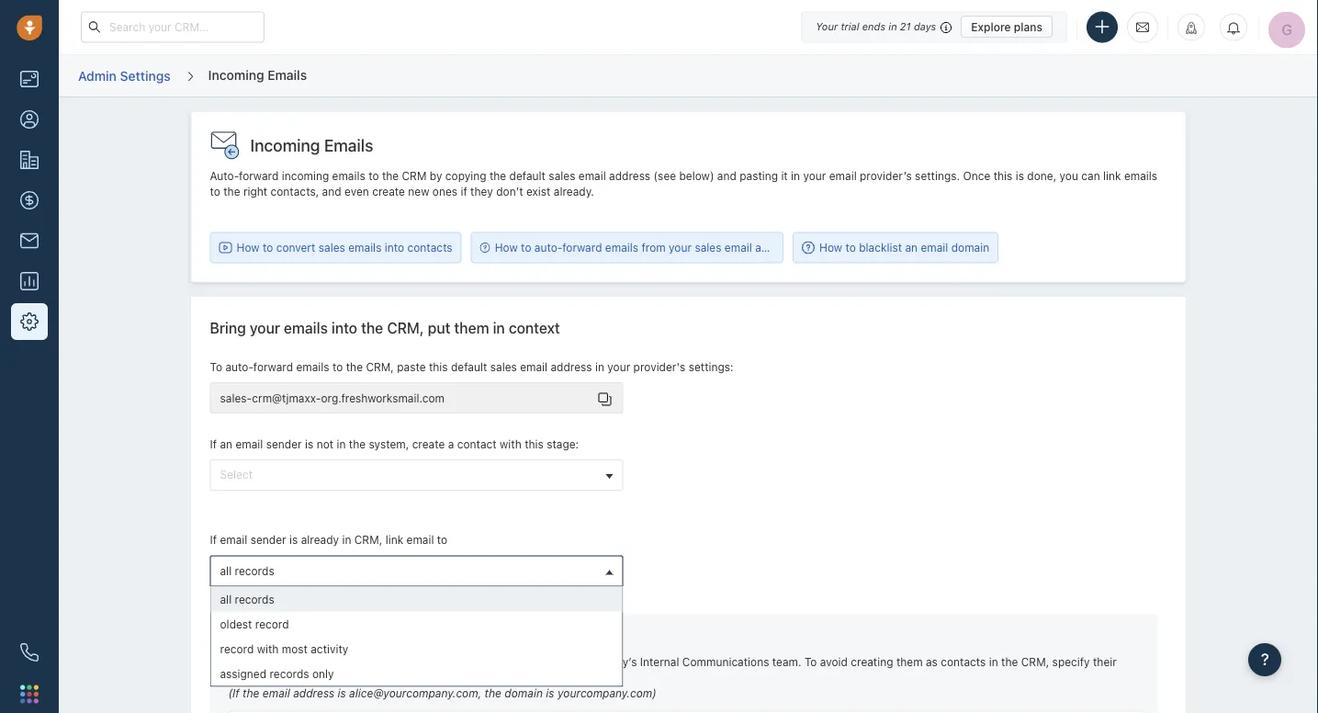 Task type: vqa. For each thing, say whether or not it's contained in the screenshot.
create inside auto-forward incoming emails to the crm by copying the default sales email address (see below) and pasting it in your email provider's settings. once this is done, you can link emails to the right contacts, and even create new ones if they don't exist already.
yes



Task type: describe. For each thing, give the bounding box(es) containing it.
already
[[301, 534, 339, 547]]

system,
[[369, 438, 409, 451]]

the left put
[[361, 319, 384, 337]]

it
[[782, 170, 788, 182]]

stage:
[[547, 438, 579, 451]]

domains
[[295, 633, 353, 650]]

alice@yourcompany.com,
[[349, 687, 482, 700]]

done,
[[1028, 170, 1057, 182]]

incoming
[[282, 170, 329, 182]]

right
[[243, 185, 268, 198]]

address inside the how to auto-forward emails from your sales email address to the crm link
[[756, 241, 797, 254]]

most
[[282, 642, 308, 655]]

0 vertical spatial from
[[642, 241, 666, 254]]

phone image
[[20, 643, 39, 662]]

the down selling
[[485, 687, 502, 700]]

bring
[[210, 319, 246, 337]]

0 vertical spatial an
[[906, 241, 918, 254]]

domain inside excluded domains every day you get emails from people you're not selling to, like your company's internal communications team. to avoid creating them as contacts in the crm, specify their domains: (if the email address is alice@yourcompany.com, the domain is yourcompany.com)
[[505, 687, 543, 700]]

email up all records dropdown button
[[407, 534, 434, 547]]

phone element
[[11, 634, 48, 671]]

ones
[[433, 185, 458, 198]]

how to convert sales emails into contacts link
[[219, 240, 453, 255]]

the left blacklist
[[814, 241, 831, 254]]

link inside auto-forward incoming emails to the crm by copying the default sales email address (see below) and pasting it in your email provider's settings. once this is done, you can link emails to the right contacts, and even create new ones if they don't exist already.
[[1104, 170, 1122, 182]]

Search your CRM... text field
[[81, 11, 265, 43]]

1 vertical spatial auto-
[[226, 361, 254, 374]]

the up sales-crm@tjmaxx-org.freshworksmail.com
[[346, 361, 363, 374]]

into inside "link"
[[385, 241, 405, 254]]

excluded domains every day you get emails from people you're not selling to, like your company's internal communications team. to avoid creating them as contacts in the crm, specify their domains: (if the email address is alice@yourcompany.com, the domain is yourcompany.com)
[[228, 633, 1118, 700]]

paste
[[397, 361, 426, 374]]

(see
[[654, 170, 677, 182]]

address inside auto-forward incoming emails to the crm by copying the default sales email address (see below) and pasting it in your email provider's settings. once this is done, you can link emails to the right contacts, and even create new ones if they don't exist already.
[[609, 170, 651, 182]]

1 vertical spatial create
[[412, 438, 445, 451]]

days
[[914, 21, 937, 33]]

if email sender is already in crm, link email to
[[210, 534, 448, 547]]

blacklist
[[860, 241, 903, 254]]

your down auto-forward incoming emails to the crm by copying the default sales email address (see below) and pasting it in your email provider's settings. once this is done, you can link emails to the right contacts, and even create new ones if they don't exist already.
[[669, 241, 692, 254]]

the left the system,
[[349, 438, 366, 451]]

a
[[448, 438, 454, 451]]

if for if an email sender is not in the system, create a contact with this stage:
[[210, 438, 217, 451]]

provider's
[[860, 170, 912, 182]]

records inside dropdown button
[[235, 564, 275, 577]]

record with most activity
[[220, 642, 349, 655]]

emails up even
[[332, 170, 366, 182]]

every
[[228, 656, 257, 669]]

0 vertical spatial to
[[210, 361, 222, 374]]

all for all records dropdown button
[[220, 564, 232, 577]]

you're
[[426, 656, 459, 669]]

settings.
[[916, 170, 961, 182]]

people
[[388, 656, 423, 669]]

settings
[[120, 68, 171, 83]]

email down context
[[520, 361, 548, 374]]

emails up crm@tjmaxx-
[[284, 319, 328, 337]]

auto-forward incoming emails to the crm by copying the default sales email address (see below) and pasting it in your email provider's settings. once this is done, you can link emails to the right contacts, and even create new ones if they don't exist already.
[[210, 170, 1158, 198]]

crm, inside excluded domains every day you get emails from people you're not selling to, like your company's internal communications team. to avoid creating them as contacts in the crm, specify their domains: (if the email address is alice@yourcompany.com, the domain is yourcompany.com)
[[1022, 656, 1050, 669]]

they
[[471, 185, 493, 198]]

email right blacklist
[[921, 241, 949, 254]]

sales inside auto-forward incoming emails to the crm by copying the default sales email address (see below) and pasting it in your email provider's settings. once this is done, you can link emails to the right contacts, and even create new ones if they don't exist already.
[[549, 170, 576, 182]]

is inside auto-forward incoming emails to the crm by copying the default sales email address (see below) and pasting it in your email provider's settings. once this is done, you can link emails to the right contacts, and even create new ones if they don't exist already.
[[1016, 170, 1025, 182]]

admin settings link
[[77, 61, 172, 90]]

0 vertical spatial incoming
[[208, 67, 264, 82]]

org.freshworksmail.com
[[321, 392, 445, 404]]

contacts inside "link"
[[408, 241, 453, 254]]

0 horizontal spatial default
[[451, 361, 487, 374]]

2 vertical spatial forward
[[254, 361, 293, 374]]

0 vertical spatial sender
[[266, 438, 302, 451]]

0 horizontal spatial and
[[322, 185, 342, 198]]

bring your emails into the crm, put them in context
[[210, 319, 560, 337]]

0 horizontal spatial into
[[332, 319, 358, 337]]

sales-crm@tjmaxx-org.freshworksmail.com
[[220, 392, 445, 404]]

if
[[461, 185, 468, 198]]

is down activity
[[338, 687, 346, 700]]

below)
[[680, 170, 715, 182]]

exist
[[527, 185, 551, 198]]

in left provider's
[[596, 361, 605, 374]]

0 horizontal spatial link
[[386, 534, 404, 547]]

how for how to blacklist an email domain
[[820, 241, 843, 254]]

with inside 'record with most activity' option
[[257, 642, 279, 655]]

all records button
[[210, 555, 624, 587]]

is down like
[[546, 687, 555, 700]]

admin settings
[[78, 68, 171, 83]]

explore
[[972, 20, 1012, 33]]

0 horizontal spatial this
[[429, 361, 448, 374]]

you inside excluded domains every day you get emails from people you're not selling to, like your company's internal communications team. to avoid creating them as contacts in the crm, specify their domains: (if the email address is alice@yourcompany.com, the domain is yourcompany.com)
[[282, 656, 301, 669]]

auto-
[[210, 170, 239, 182]]

forward inside auto-forward incoming emails to the crm by copying the default sales email address (see below) and pasting it in your email provider's settings. once this is done, you can link emails to the right contacts, and even create new ones if they don't exist already.
[[239, 170, 279, 182]]

pasting
[[740, 170, 779, 182]]

to inside how to convert sales emails into contacts "link"
[[263, 241, 273, 254]]

1 vertical spatial record
[[220, 642, 254, 655]]

email down 'select'
[[220, 534, 248, 547]]

contacts,
[[271, 185, 319, 198]]

you inside auto-forward incoming emails to the crm by copying the default sales email address (see below) and pasting it in your email provider's settings. once this is done, you can link emails to the right contacts, and even create new ones if they don't exist already.
[[1060, 170, 1079, 182]]

1 vertical spatial forward
[[563, 241, 603, 254]]

trial
[[841, 21, 860, 33]]

your right bring at the top
[[250, 319, 280, 337]]

emails down auto-forward incoming emails to the crm by copying the default sales email address (see below) and pasting it in your email provider's settings. once this is done, you can link emails to the right contacts, and even create new ones if they don't exist already.
[[606, 241, 639, 254]]

(if
[[228, 687, 240, 700]]

freshworks switcher image
[[20, 685, 39, 703]]

crm@tjmaxx-
[[252, 392, 321, 404]]

if an email sender is not in the system, create a contact with this stage:
[[210, 438, 579, 451]]

this inside auto-forward incoming emails to the crm by copying the default sales email address (see below) and pasting it in your email provider's settings. once this is done, you can link emails to the right contacts, and even create new ones if they don't exist already.
[[994, 170, 1013, 182]]

only
[[312, 667, 334, 680]]

assigned records only option
[[211, 661, 623, 686]]

to inside excluded domains every day you get emails from people you're not selling to, like your company's internal communications team. to avoid creating them as contacts in the crm, specify their domains: (if the email address is alice@yourcompany.com, the domain is yourcompany.com)
[[805, 656, 818, 669]]

all records option
[[211, 587, 623, 612]]

yourcompany.com)
[[558, 687, 657, 700]]

oldest record
[[220, 617, 289, 630]]

team.
[[773, 656, 802, 669]]

domains:
[[228, 671, 276, 684]]

oldest record option
[[211, 612, 623, 636]]

provider's
[[634, 361, 686, 374]]

activity
[[311, 642, 349, 655]]

0 vertical spatial record
[[255, 617, 289, 630]]

new
[[408, 185, 430, 198]]

record with most activity option
[[211, 636, 623, 661]]

in left the 21
[[889, 21, 898, 33]]

all records inside option
[[220, 593, 275, 606]]

to auto-forward emails to the crm, paste this default sales email address in your provider's settings:
[[210, 361, 734, 374]]

contact
[[457, 438, 497, 451]]

the left specify
[[1002, 656, 1019, 669]]

company's
[[582, 656, 637, 669]]

as
[[926, 656, 938, 669]]



Task type: locate. For each thing, give the bounding box(es) containing it.
email inside excluded domains every day you get emails from people you're not selling to, like your company's internal communications team. to avoid creating them as contacts in the crm, specify their domains: (if the email address is alice@yourcompany.com, the domain is yourcompany.com)
[[263, 687, 290, 700]]

all for list box containing all records
[[220, 593, 232, 606]]

0 vertical spatial this
[[994, 170, 1013, 182]]

1 all records from the top
[[220, 564, 275, 577]]

1 vertical spatial them
[[897, 656, 923, 669]]

address down context
[[551, 361, 592, 374]]

1 horizontal spatial not
[[462, 656, 479, 669]]

the left by
[[382, 170, 399, 182]]

3 how from the left
[[820, 241, 843, 254]]

how inside "link"
[[237, 241, 260, 254]]

an up 'select'
[[220, 438, 233, 451]]

in right it
[[791, 170, 801, 182]]

sender down crm@tjmaxx-
[[266, 438, 302, 451]]

to
[[210, 361, 222, 374], [805, 656, 818, 669]]

is
[[1016, 170, 1025, 182], [305, 438, 314, 451], [290, 534, 298, 547], [338, 687, 346, 700], [546, 687, 555, 700]]

list box containing all records
[[211, 587, 623, 686]]

all inside dropdown button
[[220, 564, 232, 577]]

you down most
[[282, 656, 301, 669]]

create left new
[[372, 185, 405, 198]]

incoming up incoming
[[250, 135, 320, 155]]

from left people
[[360, 656, 385, 669]]

link
[[1104, 170, 1122, 182], [386, 534, 404, 547]]

1 horizontal spatial auto-
[[535, 241, 563, 254]]

emails down even
[[349, 241, 382, 254]]

select button
[[210, 460, 624, 491]]

1 vertical spatial sender
[[251, 534, 286, 547]]

your left provider's
[[608, 361, 631, 374]]

1 vertical spatial default
[[451, 361, 487, 374]]

2 all records from the top
[[220, 593, 275, 606]]

put
[[428, 319, 451, 337]]

1 if from the top
[[210, 438, 217, 451]]

once
[[964, 170, 991, 182]]

0 vertical spatial with
[[500, 438, 522, 451]]

create left a
[[412, 438, 445, 451]]

0 vertical spatial contacts
[[408, 241, 453, 254]]

1 horizontal spatial an
[[906, 241, 918, 254]]

0 vertical spatial all records
[[220, 564, 275, 577]]

0 horizontal spatial an
[[220, 438, 233, 451]]

in right already
[[342, 534, 351, 547]]

and right below)
[[718, 170, 737, 182]]

record up 'every'
[[220, 642, 254, 655]]

is left already
[[290, 534, 298, 547]]

internal
[[640, 656, 680, 669]]

auto- down exist
[[535, 241, 563, 254]]

0 horizontal spatial to
[[210, 361, 222, 374]]

0 vertical spatial default
[[510, 170, 546, 182]]

how to auto-forward emails from your sales email address to the crm link
[[480, 240, 858, 255]]

0 horizontal spatial emails
[[268, 67, 307, 82]]

1 horizontal spatial how
[[495, 241, 518, 254]]

0 horizontal spatial create
[[372, 185, 405, 198]]

0 vertical spatial records
[[235, 564, 275, 577]]

1 horizontal spatial create
[[412, 438, 445, 451]]

select
[[220, 468, 253, 481]]

day
[[260, 656, 279, 669]]

address inside excluded domains every day you get emails from people you're not selling to, like your company's internal communications team. to avoid creating them as contacts in the crm, specify their domains: (if the email address is alice@yourcompany.com, the domain is yourcompany.com)
[[293, 687, 335, 700]]

how for how to convert sales emails into contacts
[[237, 241, 260, 254]]

contacts right as
[[941, 656, 987, 669]]

an
[[906, 241, 918, 254], [220, 438, 233, 451]]

list box
[[211, 587, 623, 686]]

1 vertical spatial from
[[360, 656, 385, 669]]

1 vertical spatial all
[[220, 593, 232, 606]]

sales up already.
[[549, 170, 576, 182]]

2 horizontal spatial how
[[820, 241, 843, 254]]

your inside auto-forward incoming emails to the crm by copying the default sales email address (see below) and pasting it in your email provider's settings. once this is done, you can link emails to the right contacts, and even create new ones if they don't exist already.
[[804, 170, 827, 182]]

don't
[[496, 185, 524, 198]]

1 horizontal spatial this
[[525, 438, 544, 451]]

emails down activity
[[324, 656, 357, 669]]

emails inside excluded domains every day you get emails from people you're not selling to, like your company's internal communications team. to avoid creating them as contacts in the crm, specify their domains: (if the email address is alice@yourcompany.com, the domain is yourcompany.com)
[[324, 656, 357, 669]]

selling
[[482, 656, 515, 669]]

copying
[[446, 170, 487, 182]]

0 vertical spatial if
[[210, 438, 217, 451]]

to left avoid
[[805, 656, 818, 669]]

1 horizontal spatial link
[[1104, 170, 1122, 182]]

records for "all records" option in the bottom of the page
[[235, 593, 275, 606]]

oldest
[[220, 617, 252, 630]]

emails up sales-crm@tjmaxx-org.freshworksmail.com
[[296, 361, 330, 374]]

1 vertical spatial domain
[[505, 687, 543, 700]]

settings:
[[689, 361, 734, 374]]

them left as
[[897, 656, 923, 669]]

is left done, on the right top of page
[[1016, 170, 1025, 182]]

to inside how to blacklist an email domain link
[[846, 241, 857, 254]]

crm, left specify
[[1022, 656, 1050, 669]]

not inside excluded domains every day you get emails from people you're not selling to, like your company's internal communications team. to avoid creating them as contacts in the crm, specify their domains: (if the email address is alice@yourcompany.com, the domain is yourcompany.com)
[[462, 656, 479, 669]]

how to blacklist an email domain
[[820, 241, 990, 254]]

1 horizontal spatial emails
[[324, 135, 374, 155]]

1 vertical spatial link
[[386, 534, 404, 547]]

sender left already
[[251, 534, 286, 547]]

how for how to auto-forward emails from your sales email address to the crm
[[495, 241, 518, 254]]

1 vertical spatial into
[[332, 319, 358, 337]]

0 horizontal spatial you
[[282, 656, 301, 669]]

like
[[535, 656, 553, 669]]

1 horizontal spatial with
[[500, 438, 522, 451]]

sales right the "convert"
[[319, 241, 345, 254]]

address down only
[[293, 687, 335, 700]]

0 horizontal spatial from
[[360, 656, 385, 669]]

1 vertical spatial crm
[[834, 241, 858, 254]]

how
[[237, 241, 260, 254], [495, 241, 518, 254], [820, 241, 843, 254]]

convert
[[276, 241, 316, 254]]

not down sales-crm@tjmaxx-org.freshworksmail.com
[[317, 438, 334, 451]]

contacts down new
[[408, 241, 453, 254]]

assigned
[[220, 667, 267, 680]]

crm, up 'org.freshworksmail.com'
[[366, 361, 394, 374]]

crm inside auto-forward incoming emails to the crm by copying the default sales email address (see below) and pasting it in your email provider's settings. once this is done, you can link emails to the right contacts, and even create new ones if they don't exist already.
[[402, 170, 427, 182]]

1 vertical spatial you
[[282, 656, 301, 669]]

default right paste
[[451, 361, 487, 374]]

0 vertical spatial all
[[220, 564, 232, 577]]

how left the "convert"
[[237, 241, 260, 254]]

1 horizontal spatial contacts
[[941, 656, 987, 669]]

in inside auto-forward incoming emails to the crm by copying the default sales email address (see below) and pasting it in your email provider's settings. once this is done, you can link emails to the right contacts, and even create new ones if they don't exist already.
[[791, 170, 801, 182]]

auto-
[[535, 241, 563, 254], [226, 361, 254, 374]]

admin
[[78, 68, 117, 83]]

sender
[[266, 438, 302, 451], [251, 534, 286, 547]]

1 horizontal spatial crm
[[834, 241, 858, 254]]

crm, right already
[[355, 534, 383, 547]]

your right it
[[804, 170, 827, 182]]

0 vertical spatial domain
[[952, 241, 990, 254]]

domain down to,
[[505, 687, 543, 700]]

1 horizontal spatial from
[[642, 241, 666, 254]]

you left can
[[1060, 170, 1079, 182]]

1 horizontal spatial to
[[805, 656, 818, 669]]

records for assigned records only 'option'
[[270, 667, 309, 680]]

2 vertical spatial records
[[270, 667, 309, 680]]

1 vertical spatial if
[[210, 534, 217, 547]]

this right paste
[[429, 361, 448, 374]]

0 vertical spatial into
[[385, 241, 405, 254]]

create
[[372, 185, 405, 198], [412, 438, 445, 451]]

incoming down search your crm... text field
[[208, 67, 264, 82]]

0 horizontal spatial record
[[220, 642, 254, 655]]

21
[[901, 21, 912, 33]]

by
[[430, 170, 443, 182]]

all inside option
[[220, 593, 232, 606]]

1 horizontal spatial domain
[[952, 241, 990, 254]]

0 vertical spatial you
[[1060, 170, 1079, 182]]

crm, left put
[[387, 319, 424, 337]]

0 horizontal spatial them
[[454, 319, 489, 337]]

can
[[1082, 170, 1101, 182]]

1 vertical spatial to
[[805, 656, 818, 669]]

is down crm@tjmaxx-
[[305, 438, 314, 451]]

0 horizontal spatial contacts
[[408, 241, 453, 254]]

in down sales-crm@tjmaxx-org.freshworksmail.com
[[337, 438, 346, 451]]

link right can
[[1104, 170, 1122, 182]]

0 vertical spatial incoming emails
[[208, 67, 307, 82]]

0 vertical spatial auto-
[[535, 241, 563, 254]]

1 all from the top
[[220, 564, 232, 577]]

them inside excluded domains every day you get emails from people you're not selling to, like your company's internal communications team. to avoid creating them as contacts in the crm, specify their domains: (if the email address is alice@yourcompany.com, the domain is yourcompany.com)
[[897, 656, 923, 669]]

link up all records dropdown button
[[386, 534, 404, 547]]

1 vertical spatial and
[[322, 185, 342, 198]]

this right once
[[994, 170, 1013, 182]]

0 horizontal spatial crm
[[402, 170, 427, 182]]

1 how from the left
[[237, 241, 260, 254]]

already.
[[554, 185, 595, 198]]

and left even
[[322, 185, 342, 198]]

if
[[210, 438, 217, 451], [210, 534, 217, 547]]

record up excluded
[[255, 617, 289, 630]]

2 vertical spatial this
[[525, 438, 544, 451]]

specify
[[1053, 656, 1091, 669]]

0 horizontal spatial domain
[[505, 687, 543, 700]]

all records inside dropdown button
[[220, 564, 275, 577]]

email left provider's
[[830, 170, 857, 182]]

1 horizontal spatial into
[[385, 241, 405, 254]]

domain down once
[[952, 241, 990, 254]]

1 horizontal spatial you
[[1060, 170, 1079, 182]]

the up the don't
[[490, 170, 507, 182]]

in right as
[[990, 656, 999, 669]]

1 vertical spatial incoming emails
[[250, 135, 374, 155]]

1 vertical spatial an
[[220, 438, 233, 451]]

forward
[[239, 170, 279, 182], [563, 241, 603, 254], [254, 361, 293, 374]]

your trial ends in 21 days
[[816, 21, 937, 33]]

records
[[235, 564, 275, 577], [235, 593, 275, 606], [270, 667, 309, 680]]

your right like
[[556, 656, 579, 669]]

emails
[[332, 170, 366, 182], [1125, 170, 1158, 182], [349, 241, 382, 254], [606, 241, 639, 254], [284, 319, 328, 337], [296, 361, 330, 374], [324, 656, 357, 669]]

how to convert sales emails into contacts
[[237, 241, 453, 254]]

in
[[889, 21, 898, 33], [791, 170, 801, 182], [493, 319, 505, 337], [596, 361, 605, 374], [337, 438, 346, 451], [342, 534, 351, 547], [990, 656, 999, 669]]

ends
[[863, 21, 886, 33]]

1 vertical spatial not
[[462, 656, 479, 669]]

1 horizontal spatial and
[[718, 170, 737, 182]]

explore plans
[[972, 20, 1043, 33]]

assigned records only
[[220, 667, 334, 680]]

with up day
[[257, 642, 279, 655]]

crm left blacklist
[[834, 241, 858, 254]]

communications
[[683, 656, 770, 669]]

to up sales-
[[210, 361, 222, 374]]

sales
[[549, 170, 576, 182], [319, 241, 345, 254], [695, 241, 722, 254], [491, 361, 517, 374]]

2 how from the left
[[495, 241, 518, 254]]

contacts
[[408, 241, 453, 254], [941, 656, 987, 669]]

0 horizontal spatial auto-
[[226, 361, 254, 374]]

email up already.
[[579, 170, 606, 182]]

1 vertical spatial emails
[[324, 135, 374, 155]]

2 if from the top
[[210, 534, 217, 547]]

you
[[1060, 170, 1079, 182], [282, 656, 301, 669]]

2 horizontal spatial this
[[994, 170, 1013, 182]]

1 vertical spatial this
[[429, 361, 448, 374]]

crm
[[402, 170, 427, 182], [834, 241, 858, 254]]

1 vertical spatial incoming
[[250, 135, 320, 155]]

0 vertical spatial forward
[[239, 170, 279, 182]]

explore plans link
[[962, 16, 1053, 38]]

1 vertical spatial records
[[235, 593, 275, 606]]

if for if email sender is already in crm, link email to
[[210, 534, 217, 547]]

even
[[345, 185, 369, 198]]

sales inside "link"
[[319, 241, 345, 254]]

1 vertical spatial contacts
[[941, 656, 987, 669]]

to,
[[518, 656, 532, 669]]

forward up right
[[239, 170, 279, 182]]

your
[[816, 21, 838, 33]]

into
[[385, 241, 405, 254], [332, 319, 358, 337]]

emails right can
[[1125, 170, 1158, 182]]

plans
[[1015, 20, 1043, 33]]

avoid
[[821, 656, 848, 669]]

not right you're
[[462, 656, 479, 669]]

how down the don't
[[495, 241, 518, 254]]

the down domains:
[[243, 687, 260, 700]]

1 vertical spatial all records
[[220, 593, 275, 606]]

them
[[454, 319, 489, 337], [897, 656, 923, 669]]

sales-
[[220, 392, 252, 404]]

address left (see
[[609, 170, 651, 182]]

their
[[1094, 656, 1118, 669]]

an right blacklist
[[906, 241, 918, 254]]

1 horizontal spatial them
[[897, 656, 923, 669]]

crm,
[[387, 319, 424, 337], [366, 361, 394, 374], [355, 534, 383, 547], [1022, 656, 1050, 669]]

context
[[509, 319, 560, 337]]

2 all from the top
[[220, 593, 232, 606]]

them right put
[[454, 319, 489, 337]]

0 horizontal spatial not
[[317, 438, 334, 451]]

from down auto-forward incoming emails to the crm by copying the default sales email address (see below) and pasting it in your email provider's settings. once this is done, you can link emails to the right contacts, and even create new ones if they don't exist already.
[[642, 241, 666, 254]]

email down assigned records only at the bottom left
[[263, 687, 290, 700]]

forward up crm@tjmaxx-
[[254, 361, 293, 374]]

1 horizontal spatial default
[[510, 170, 546, 182]]

0 vertical spatial them
[[454, 319, 489, 337]]

address
[[609, 170, 651, 182], [756, 241, 797, 254], [551, 361, 592, 374], [293, 687, 335, 700]]

from
[[642, 241, 666, 254], [360, 656, 385, 669]]

0 vertical spatial emails
[[268, 67, 307, 82]]

0 vertical spatial create
[[372, 185, 405, 198]]

default
[[510, 170, 546, 182], [451, 361, 487, 374]]

sales down auto-forward incoming emails to the crm by copying the default sales email address (see below) and pasting it in your email provider's settings. once this is done, you can link emails to the right contacts, and even create new ones if they don't exist already.
[[695, 241, 722, 254]]

records inside 'option'
[[270, 667, 309, 680]]

incoming emails
[[208, 67, 307, 82], [250, 135, 374, 155]]

from inside excluded domains every day you get emails from people you're not selling to, like your company's internal communications team. to avoid creating them as contacts in the crm, specify their domains: (if the email address is alice@yourcompany.com, the domain is yourcompany.com)
[[360, 656, 385, 669]]

0 horizontal spatial how
[[237, 241, 260, 254]]

record
[[255, 617, 289, 630], [220, 642, 254, 655]]

creating
[[851, 656, 894, 669]]

how to auto-forward emails from your sales email address to the crm
[[495, 241, 858, 254]]

forward down already.
[[563, 241, 603, 254]]

get
[[304, 656, 321, 669]]

contacts inside excluded domains every day you get emails from people you're not selling to, like your company's internal communications team. to avoid creating them as contacts in the crm, specify their domains: (if the email address is alice@yourcompany.com, the domain is yourcompany.com)
[[941, 656, 987, 669]]

emails inside "link"
[[349, 241, 382, 254]]

all
[[220, 564, 232, 577], [220, 593, 232, 606]]

default up exist
[[510, 170, 546, 182]]

address down it
[[756, 241, 797, 254]]

in left context
[[493, 319, 505, 337]]

this
[[994, 170, 1013, 182], [429, 361, 448, 374], [525, 438, 544, 451]]

email image
[[1137, 20, 1150, 35]]

0 horizontal spatial with
[[257, 642, 279, 655]]

default inside auto-forward incoming emails to the crm by copying the default sales email address (see below) and pasting it in your email provider's settings. once this is done, you can link emails to the right contacts, and even create new ones if they don't exist already.
[[510, 170, 546, 182]]

with right contact on the bottom left
[[500, 438, 522, 451]]

in inside excluded domains every day you get emails from people you're not selling to, like your company's internal communications team. to avoid creating them as contacts in the crm, specify their domains: (if the email address is alice@yourcompany.com, the domain is yourcompany.com)
[[990, 656, 999, 669]]

records inside option
[[235, 593, 275, 606]]

0 vertical spatial and
[[718, 170, 737, 182]]

0 vertical spatial link
[[1104, 170, 1122, 182]]

crm up new
[[402, 170, 427, 182]]

sales down context
[[491, 361, 517, 374]]

email up 'select'
[[236, 438, 263, 451]]

0 vertical spatial crm
[[402, 170, 427, 182]]

email down pasting
[[725, 241, 753, 254]]

your inside excluded domains every day you get emails from people you're not selling to, like your company's internal communications team. to avoid creating them as contacts in the crm, specify their domains: (if the email address is alice@yourcompany.com, the domain is yourcompany.com)
[[556, 656, 579, 669]]

how left blacklist
[[820, 241, 843, 254]]

not
[[317, 438, 334, 451], [462, 656, 479, 669]]

1 horizontal spatial record
[[255, 617, 289, 630]]

create inside auto-forward incoming emails to the crm by copying the default sales email address (see below) and pasting it in your email provider's settings. once this is done, you can link emails to the right contacts, and even create new ones if they don't exist already.
[[372, 185, 405, 198]]

1 vertical spatial with
[[257, 642, 279, 655]]

how to blacklist an email domain link
[[802, 240, 990, 255]]

this left stage:
[[525, 438, 544, 451]]

auto- up sales-
[[226, 361, 254, 374]]

the down "auto-"
[[224, 185, 240, 198]]

0 vertical spatial not
[[317, 438, 334, 451]]

excluded
[[228, 633, 291, 650]]



